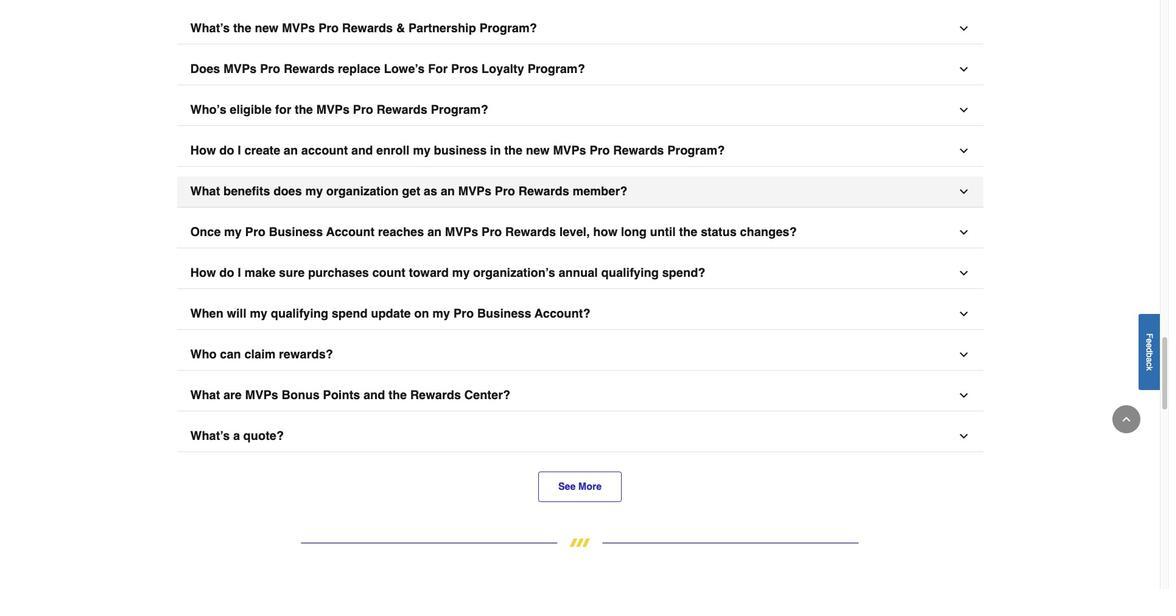 Task type: vqa. For each thing, say whether or not it's contained in the screenshot.
the 0 related to thumb up icon
no



Task type: describe. For each thing, give the bounding box(es) containing it.
points
[[323, 388, 360, 402]]

business inside button
[[269, 225, 323, 239]]

chevron down image for spend?
[[958, 267, 970, 279]]

does mvps pro rewards replace lowe's for pros loyalty program? button
[[177, 54, 983, 85]]

spend?
[[662, 266, 705, 280]]

business inside button
[[477, 307, 531, 321]]

my right the once
[[224, 225, 242, 239]]

member?
[[573, 184, 627, 198]]

pro up for
[[260, 62, 280, 76]]

i for make
[[238, 266, 241, 280]]

what benefits does my organization get as an mvps pro rewards member? button
[[177, 176, 983, 208]]

what benefits does my organization get as an mvps pro rewards member?
[[190, 184, 627, 198]]

what for what benefits does my organization get as an mvps pro rewards member?
[[190, 184, 220, 198]]

1 horizontal spatial qualifying
[[601, 266, 659, 280]]

count
[[372, 266, 406, 280]]

business
[[434, 144, 487, 158]]

see more
[[558, 482, 602, 492]]

1 vertical spatial an
[[441, 184, 455, 198]]

loyalty
[[482, 62, 524, 76]]

pro up the organization's
[[482, 225, 502, 239]]

a inside button
[[233, 429, 240, 443]]

what are mvps bonus points and the rewards center? button
[[177, 380, 983, 412]]

in
[[490, 144, 501, 158]]

chevron down image inside what's a quote? button
[[958, 430, 970, 443]]

reaches
[[378, 225, 424, 239]]

account?
[[535, 307, 590, 321]]

pro down in
[[495, 184, 515, 198]]

my right on
[[433, 307, 450, 321]]

and inside the what are mvps bonus points and the rewards center? button
[[364, 388, 385, 402]]

rewards left center?
[[410, 388, 461, 402]]

chevron down image inside who's eligible for the mvps pro rewards program? button
[[958, 104, 970, 116]]

my right toward
[[452, 266, 470, 280]]

do for make
[[219, 266, 234, 280]]

1 vertical spatial qualifying
[[271, 307, 328, 321]]

rewards up 'level,'
[[518, 184, 569, 198]]

what are mvps bonus points and the rewards center?
[[190, 388, 510, 402]]

lowe's
[[384, 62, 425, 76]]

pros
[[451, 62, 478, 76]]

get
[[402, 184, 420, 198]]

does
[[274, 184, 302, 198]]

claim
[[244, 348, 276, 362]]

rewards up for
[[284, 62, 334, 76]]

enroll
[[376, 144, 410, 158]]

does mvps pro rewards replace lowe's for pros loyalty program?
[[190, 62, 585, 76]]

pro inside button
[[454, 307, 474, 321]]

for
[[275, 103, 291, 117]]

partnership
[[408, 21, 476, 35]]

create
[[244, 144, 280, 158]]

my right does
[[305, 184, 323, 198]]

changes?
[[740, 225, 797, 239]]

see
[[558, 482, 576, 492]]

rewards down lowe's
[[377, 103, 427, 117]]

f e e d b a c k
[[1145, 333, 1155, 371]]

2 vertical spatial an
[[427, 225, 442, 239]]

k
[[1145, 366, 1155, 371]]

rewards up the organization's
[[505, 225, 556, 239]]

account
[[326, 225, 375, 239]]

page divider image
[[177, 539, 983, 547]]

f e e d b a c k button
[[1139, 314, 1160, 390]]

chevron down image inside the what are mvps bonus points and the rewards center? button
[[958, 390, 970, 402]]

1 horizontal spatial new
[[526, 144, 550, 158]]

organization
[[326, 184, 399, 198]]

can
[[220, 348, 241, 362]]

1 e from the top
[[1145, 339, 1155, 343]]

who's eligible for the mvps pro rewards program? button
[[177, 95, 983, 126]]

does
[[190, 62, 220, 76]]

level,
[[559, 225, 590, 239]]



Task type: locate. For each thing, give the bounding box(es) containing it.
status
[[701, 225, 737, 239]]

chevron down image for loyalty
[[958, 63, 970, 75]]

annual
[[559, 266, 598, 280]]

a
[[1145, 357, 1155, 362], [233, 429, 240, 443]]

an right as
[[441, 184, 455, 198]]

0 vertical spatial do
[[219, 144, 234, 158]]

when will my qualifying spend update on my pro business account?
[[190, 307, 590, 321]]

rewards left "&"
[[342, 21, 393, 35]]

rewards
[[342, 21, 393, 35], [284, 62, 334, 76], [377, 103, 427, 117], [613, 144, 664, 158], [518, 184, 569, 198], [505, 225, 556, 239], [410, 388, 461, 402]]

scroll to top element
[[1113, 406, 1141, 434]]

business
[[269, 225, 323, 239], [477, 307, 531, 321]]

a inside button
[[1145, 357, 1155, 362]]

0 vertical spatial how
[[190, 144, 216, 158]]

1 what from the top
[[190, 184, 220, 198]]

0 vertical spatial an
[[284, 144, 298, 158]]

do left make
[[219, 266, 234, 280]]

update
[[371, 307, 411, 321]]

quote?
[[243, 429, 284, 443]]

how down the once
[[190, 266, 216, 280]]

as
[[424, 184, 437, 198]]

pro up replace
[[318, 21, 339, 35]]

account
[[301, 144, 348, 158]]

are
[[223, 388, 242, 402]]

1 vertical spatial do
[[219, 266, 234, 280]]

benefits
[[223, 184, 270, 198]]

6 chevron down image from the top
[[958, 349, 970, 361]]

i left make
[[238, 266, 241, 280]]

what's for what's the new mvps pro rewards & partnership program?
[[190, 21, 230, 35]]

5 chevron down image from the top
[[958, 430, 970, 443]]

0 vertical spatial new
[[255, 21, 278, 35]]

chevron down image
[[958, 145, 970, 157], [958, 226, 970, 239], [958, 267, 970, 279], [958, 390, 970, 402], [958, 430, 970, 443]]

what
[[190, 184, 220, 198], [190, 388, 220, 402]]

chevron down image inside the how do i create an account and enroll my business in the new mvps pro rewards program? button
[[958, 145, 970, 157]]

1 vertical spatial new
[[526, 144, 550, 158]]

how
[[593, 225, 618, 239]]

1 vertical spatial what's
[[190, 429, 230, 443]]

&
[[396, 21, 405, 35]]

and
[[351, 144, 373, 158], [364, 388, 385, 402]]

0 horizontal spatial qualifying
[[271, 307, 328, 321]]

1 how from the top
[[190, 144, 216, 158]]

b
[[1145, 353, 1155, 357]]

chevron down image for long
[[958, 226, 970, 239]]

i inside button
[[238, 144, 241, 158]]

and right points
[[364, 388, 385, 402]]

business down the organization's
[[477, 307, 531, 321]]

what's for what's a quote?
[[190, 429, 230, 443]]

see more link
[[538, 472, 622, 502]]

how inside button
[[190, 144, 216, 158]]

on
[[414, 307, 429, 321]]

my right 'will' at the bottom
[[250, 307, 267, 321]]

the
[[233, 21, 251, 35], [295, 103, 313, 117], [504, 144, 523, 158], [679, 225, 697, 239], [389, 388, 407, 402]]

0 horizontal spatial a
[[233, 429, 240, 443]]

pro up make
[[245, 225, 265, 239]]

0 vertical spatial a
[[1145, 357, 1155, 362]]

toward
[[409, 266, 449, 280]]

who
[[190, 348, 217, 362]]

sure
[[279, 266, 305, 280]]

4 chevron down image from the top
[[958, 390, 970, 402]]

how
[[190, 144, 216, 158], [190, 266, 216, 280]]

what's down "are"
[[190, 429, 230, 443]]

qualifying up rewards?
[[271, 307, 328, 321]]

an right reaches
[[427, 225, 442, 239]]

a up k
[[1145, 357, 1155, 362]]

will
[[227, 307, 246, 321]]

chevron down image inside does mvps pro rewards replace lowe's for pros loyalty program? button
[[958, 63, 970, 75]]

chevron down image for pro
[[958, 308, 970, 320]]

what's a quote? button
[[177, 421, 983, 452]]

0 vertical spatial what
[[190, 184, 220, 198]]

spend
[[332, 307, 368, 321]]

who can claim rewards?
[[190, 348, 333, 362]]

who's eligible for the mvps pro rewards program?
[[190, 103, 488, 117]]

2 i from the top
[[238, 266, 241, 280]]

bonus
[[282, 388, 320, 402]]

how do i create an account and enroll my business in the new mvps pro rewards program? button
[[177, 136, 983, 167]]

how do i create an account and enroll my business in the new mvps pro rewards program?
[[190, 144, 725, 158]]

do inside button
[[219, 266, 234, 280]]

pro right on
[[454, 307, 474, 321]]

do for create
[[219, 144, 234, 158]]

chevron up image
[[1120, 413, 1133, 426]]

chevron down image inside when will my qualifying spend update on my pro business account? button
[[958, 308, 970, 320]]

1 vertical spatial a
[[233, 429, 240, 443]]

0 horizontal spatial new
[[255, 21, 278, 35]]

and inside the how do i create an account and enroll my business in the new mvps pro rewards program? button
[[351, 144, 373, 158]]

pro up member?
[[590, 144, 610, 158]]

3 chevron down image from the top
[[958, 104, 970, 116]]

for
[[428, 62, 448, 76]]

2 how from the top
[[190, 266, 216, 280]]

4 chevron down image from the top
[[958, 186, 970, 198]]

an right create
[[284, 144, 298, 158]]

replace
[[338, 62, 380, 76]]

pro down replace
[[353, 103, 373, 117]]

how do i make sure purchases count toward my organization's annual qualifying spend?
[[190, 266, 705, 280]]

long
[[621, 225, 647, 239]]

do inside button
[[219, 144, 234, 158]]

how inside button
[[190, 266, 216, 280]]

how for how do i make sure purchases count toward my organization's annual qualifying spend?
[[190, 266, 216, 280]]

an
[[284, 144, 298, 158], [441, 184, 455, 198], [427, 225, 442, 239]]

my right enroll
[[413, 144, 431, 158]]

business up sure at the left of page
[[269, 225, 323, 239]]

do
[[219, 144, 234, 158], [219, 266, 234, 280]]

i
[[238, 144, 241, 158], [238, 266, 241, 280]]

how do i make sure purchases count toward my organization's annual qualifying spend? button
[[177, 258, 983, 289]]

rewards up member?
[[613, 144, 664, 158]]

2 chevron down image from the top
[[958, 226, 970, 239]]

when will my qualifying spend update on my pro business account? button
[[177, 299, 983, 330]]

how for how do i create an account and enroll my business in the new mvps pro rewards program?
[[190, 144, 216, 158]]

e up d
[[1145, 339, 1155, 343]]

3 chevron down image from the top
[[958, 267, 970, 279]]

what's the new mvps pro rewards & partnership program?
[[190, 21, 537, 35]]

what for what are mvps bonus points and the rewards center?
[[190, 388, 220, 402]]

1 chevron down image from the top
[[958, 22, 970, 35]]

d
[[1145, 348, 1155, 353]]

2 chevron down image from the top
[[958, 63, 970, 75]]

organization's
[[473, 266, 555, 280]]

what's a quote?
[[190, 429, 284, 443]]

5 chevron down image from the top
[[958, 308, 970, 320]]

0 vertical spatial and
[[351, 144, 373, 158]]

1 vertical spatial what
[[190, 388, 220, 402]]

chevron down image for program?
[[958, 22, 970, 35]]

until
[[650, 225, 676, 239]]

0 vertical spatial what's
[[190, 21, 230, 35]]

a left quote?
[[233, 429, 240, 443]]

what's up does
[[190, 21, 230, 35]]

chevron down image
[[958, 22, 970, 35], [958, 63, 970, 75], [958, 104, 970, 116], [958, 186, 970, 198], [958, 308, 970, 320], [958, 349, 970, 361]]

new
[[255, 21, 278, 35], [526, 144, 550, 158]]

2 do from the top
[[219, 266, 234, 280]]

chevron down image for mvps
[[958, 186, 970, 198]]

1 do from the top
[[219, 144, 234, 158]]

1 vertical spatial how
[[190, 266, 216, 280]]

when
[[190, 307, 223, 321]]

1 horizontal spatial business
[[477, 307, 531, 321]]

0 horizontal spatial business
[[269, 225, 323, 239]]

what's
[[190, 21, 230, 35], [190, 429, 230, 443]]

once
[[190, 225, 221, 239]]

1 vertical spatial and
[[364, 388, 385, 402]]

chevron down image inside who can claim rewards? button
[[958, 349, 970, 361]]

f
[[1145, 333, 1155, 339]]

what left "are"
[[190, 388, 220, 402]]

my
[[413, 144, 431, 158], [305, 184, 323, 198], [224, 225, 242, 239], [452, 266, 470, 280], [250, 307, 267, 321], [433, 307, 450, 321]]

2 e from the top
[[1145, 343, 1155, 348]]

chevron down image inside how do i make sure purchases count toward my organization's annual qualifying spend? button
[[958, 267, 970, 279]]

more
[[578, 482, 602, 492]]

pro
[[318, 21, 339, 35], [260, 62, 280, 76], [353, 103, 373, 117], [590, 144, 610, 158], [495, 184, 515, 198], [245, 225, 265, 239], [482, 225, 502, 239], [454, 307, 474, 321]]

purchases
[[308, 266, 369, 280]]

do left create
[[219, 144, 234, 158]]

0 vertical spatial qualifying
[[601, 266, 659, 280]]

1 chevron down image from the top
[[958, 145, 970, 157]]

make
[[244, 266, 276, 280]]

e
[[1145, 339, 1155, 343], [1145, 343, 1155, 348]]

chevron down image inside what's the new mvps pro rewards & partnership program? button
[[958, 22, 970, 35]]

2 what from the top
[[190, 388, 220, 402]]

1 i from the top
[[238, 144, 241, 158]]

1 vertical spatial i
[[238, 266, 241, 280]]

chevron down image for new
[[958, 145, 970, 157]]

i inside button
[[238, 266, 241, 280]]

who can claim rewards? button
[[177, 340, 983, 371]]

2 what's from the top
[[190, 429, 230, 443]]

i for create
[[238, 144, 241, 158]]

what's the new mvps pro rewards & partnership program? button
[[177, 13, 983, 44]]

c
[[1145, 362, 1155, 366]]

0 vertical spatial i
[[238, 144, 241, 158]]

what up the once
[[190, 184, 220, 198]]

chevron down image inside what benefits does my organization get as an mvps pro rewards member? button
[[958, 186, 970, 198]]

how down the who's
[[190, 144, 216, 158]]

eligible
[[230, 103, 272, 117]]

chevron down image inside once my pro business account reaches an mvps pro rewards level, how long until the status changes? button
[[958, 226, 970, 239]]

0 vertical spatial business
[[269, 225, 323, 239]]

program?
[[479, 21, 537, 35], [528, 62, 585, 76], [431, 103, 488, 117], [667, 144, 725, 158]]

1 vertical spatial business
[[477, 307, 531, 321]]

1 horizontal spatial a
[[1145, 357, 1155, 362]]

center?
[[464, 388, 510, 402]]

1 what's from the top
[[190, 21, 230, 35]]

once my pro business account reaches an mvps pro rewards level, how long until the status changes?
[[190, 225, 797, 239]]

once my pro business account reaches an mvps pro rewards level, how long until the status changes? button
[[177, 217, 983, 248]]

e up b
[[1145, 343, 1155, 348]]

i left create
[[238, 144, 241, 158]]

who's
[[190, 103, 226, 117]]

and left enroll
[[351, 144, 373, 158]]

mvps
[[282, 21, 315, 35], [223, 62, 257, 76], [316, 103, 350, 117], [553, 144, 586, 158], [458, 184, 491, 198], [445, 225, 478, 239], [245, 388, 278, 402]]

qualifying down long
[[601, 266, 659, 280]]

rewards?
[[279, 348, 333, 362]]



